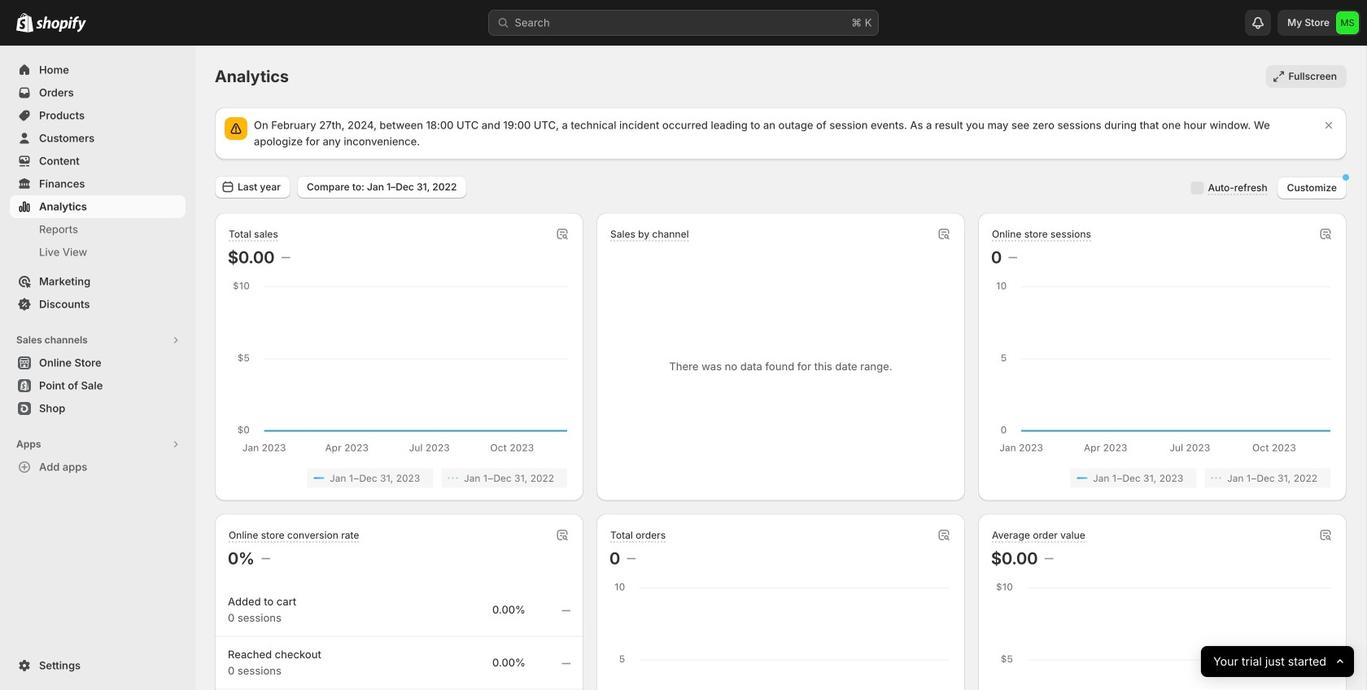 Task type: vqa. For each thing, say whether or not it's contained in the screenshot.
Search customers Text Box
no



Task type: describe. For each thing, give the bounding box(es) containing it.
1 list from the left
[[231, 468, 567, 488]]

my store image
[[1337, 11, 1359, 34]]



Task type: locate. For each thing, give the bounding box(es) containing it.
list
[[231, 468, 567, 488], [995, 468, 1331, 488]]

1 horizontal spatial list
[[995, 468, 1331, 488]]

shopify image
[[36, 16, 86, 32]]

shopify image
[[16, 13, 33, 32]]

2 list from the left
[[995, 468, 1331, 488]]

0 horizontal spatial list
[[231, 468, 567, 488]]



